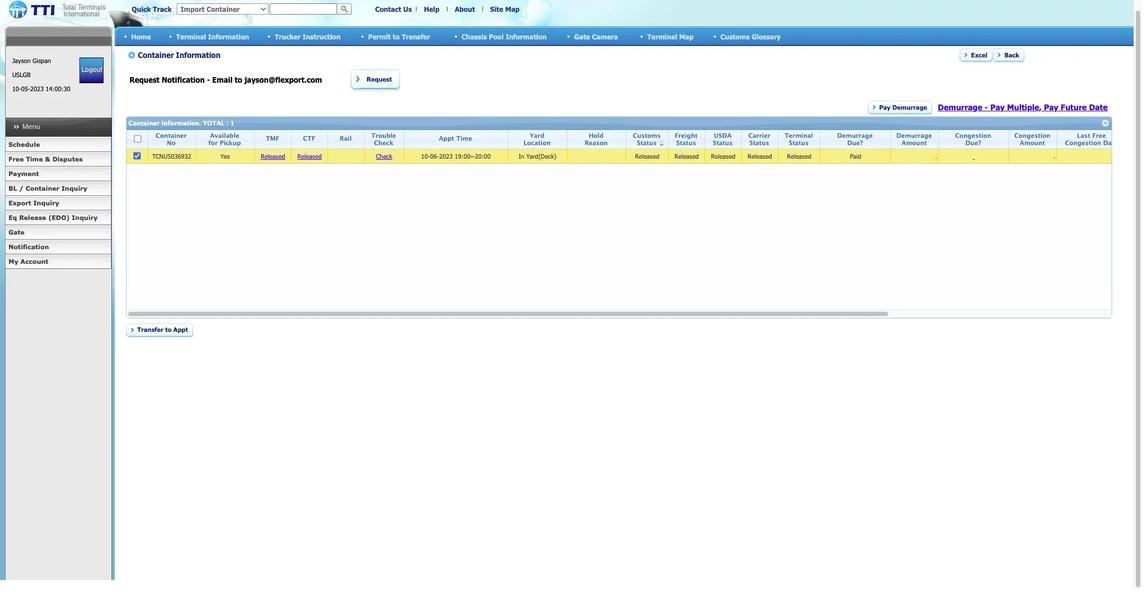Task type: locate. For each thing, give the bounding box(es) containing it.
gate
[[574, 32, 590, 40], [8, 229, 25, 236]]

0 horizontal spatial information
[[208, 32, 249, 40]]

1 horizontal spatial information
[[506, 32, 547, 40]]

1 vertical spatial inquiry
[[33, 199, 59, 207]]

map left 'customs'
[[680, 32, 694, 40]]

contact
[[375, 5, 402, 13]]

gate down eq
[[8, 229, 25, 236]]

0 horizontal spatial map
[[506, 5, 520, 13]]

gate left camera
[[574, 32, 590, 40]]

customs glossary
[[721, 32, 781, 40]]

terminal for terminal map
[[648, 32, 678, 40]]

gispan
[[33, 57, 51, 64]]

inquiry down bl / container inquiry
[[33, 199, 59, 207]]

1 vertical spatial map
[[680, 32, 694, 40]]

permit to transfer
[[368, 32, 430, 40]]

0 vertical spatial inquiry
[[62, 185, 87, 192]]

bl
[[8, 185, 17, 192]]

export
[[8, 199, 31, 207]]

time
[[26, 155, 43, 163]]

inquiry
[[62, 185, 87, 192], [33, 199, 59, 207], [72, 214, 98, 221]]

trucker instruction
[[275, 32, 341, 40]]

(edo)
[[48, 214, 70, 221]]

gate link
[[5, 225, 112, 240]]

terminal map
[[648, 32, 694, 40]]

eq release (edo) inquiry
[[8, 214, 98, 221]]

0 vertical spatial gate
[[574, 32, 590, 40]]

notification link
[[5, 240, 112, 255]]

bl / container inquiry
[[8, 185, 87, 192]]

0 vertical spatial map
[[506, 5, 520, 13]]

inquiry down payment link
[[62, 185, 87, 192]]

1 vertical spatial gate
[[8, 229, 25, 236]]

trucker
[[275, 32, 301, 40]]

home
[[131, 32, 151, 40]]

1 horizontal spatial terminal
[[648, 32, 678, 40]]

free time & disputes
[[8, 155, 83, 163]]

&
[[45, 155, 50, 163]]

my account
[[8, 258, 48, 265]]

0 horizontal spatial gate
[[8, 229, 25, 236]]

information
[[208, 32, 249, 40], [506, 32, 547, 40]]

inquiry right (edo)
[[72, 214, 98, 221]]

free
[[8, 155, 24, 163]]

notification
[[8, 243, 49, 251]]

2 information from the left
[[506, 32, 547, 40]]

1 horizontal spatial map
[[680, 32, 694, 40]]

map for terminal map
[[680, 32, 694, 40]]

gate for gate camera
[[574, 32, 590, 40]]

/
[[19, 185, 24, 192]]

inquiry for container
[[62, 185, 87, 192]]

release
[[19, 214, 46, 221]]

0 horizontal spatial terminal
[[176, 32, 206, 40]]

site map
[[490, 5, 520, 13]]

us
[[404, 5, 412, 13]]

None text field
[[270, 3, 337, 15]]

glossary
[[752, 32, 781, 40]]

about
[[455, 5, 475, 13]]

my
[[8, 258, 18, 265]]

export inquiry link
[[5, 196, 112, 211]]

help
[[424, 5, 440, 13]]

14:00:30
[[46, 85, 70, 92]]

export inquiry
[[8, 199, 59, 207]]

to
[[393, 32, 400, 40]]

instruction
[[303, 32, 341, 40]]

map
[[506, 5, 520, 13], [680, 32, 694, 40]]

2 vertical spatial inquiry
[[72, 214, 98, 221]]

pool
[[489, 32, 504, 40]]

my account link
[[5, 255, 112, 269]]

1 terminal from the left
[[176, 32, 206, 40]]

uslgb
[[12, 71, 31, 78]]

login image
[[80, 57, 104, 83]]

map right site
[[506, 5, 520, 13]]

2 terminal from the left
[[648, 32, 678, 40]]

customs
[[721, 32, 750, 40]]

terminal
[[176, 32, 206, 40], [648, 32, 678, 40]]

1 horizontal spatial gate
[[574, 32, 590, 40]]

inquiry for (edo)
[[72, 214, 98, 221]]

10-
[[12, 85, 21, 92]]



Task type: vqa. For each thing, say whether or not it's contained in the screenshot.
14:01:14
no



Task type: describe. For each thing, give the bounding box(es) containing it.
05-
[[21, 85, 30, 92]]

terminal for terminal information
[[176, 32, 206, 40]]

help link
[[424, 5, 440, 13]]

about link
[[455, 5, 475, 13]]

disputes
[[52, 155, 83, 163]]

map for site map
[[506, 5, 520, 13]]

jayson gispan
[[12, 57, 51, 64]]

payment link
[[5, 167, 112, 181]]

contact us
[[375, 5, 412, 13]]

gate for gate
[[8, 229, 25, 236]]

contact us link
[[375, 5, 412, 13]]

free time & disputes link
[[5, 152, 112, 167]]

site map link
[[490, 5, 520, 13]]

eq release (edo) inquiry link
[[5, 211, 112, 225]]

transfer
[[402, 32, 430, 40]]

10-05-2023 14:00:30
[[12, 85, 70, 92]]

terminal information
[[176, 32, 249, 40]]

camera
[[592, 32, 618, 40]]

1 information from the left
[[208, 32, 249, 40]]

site
[[490, 5, 504, 13]]

chassis
[[462, 32, 487, 40]]

bl / container inquiry link
[[5, 181, 112, 196]]

2023
[[30, 85, 44, 92]]

track
[[153, 5, 172, 13]]

schedule link
[[5, 137, 112, 152]]

account
[[20, 258, 48, 265]]

eq
[[8, 214, 17, 221]]

container
[[26, 185, 59, 192]]

chassis pool information
[[462, 32, 547, 40]]

schedule
[[8, 141, 40, 148]]

payment
[[8, 170, 39, 177]]

quick
[[132, 5, 151, 13]]

jayson
[[12, 57, 31, 64]]

permit
[[368, 32, 391, 40]]

quick track
[[132, 5, 172, 13]]

gate camera
[[574, 32, 618, 40]]



